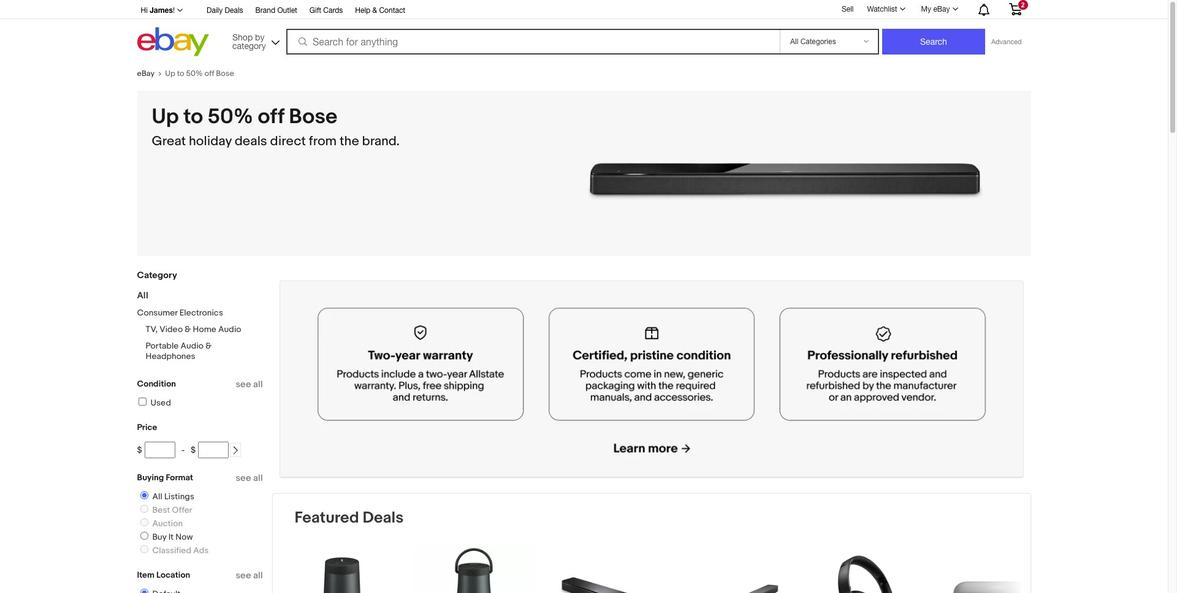 Task type: vqa. For each thing, say whether or not it's contained in the screenshot.
Sell
yes



Task type: describe. For each thing, give the bounding box(es) containing it.
classified
[[152, 546, 191, 556]]

Maximum Value text field
[[198, 442, 229, 459]]

bose quietcomfort 45 noise cancelling headphones, certified refurbished image
[[810, 553, 932, 593]]

holiday
[[189, 134, 232, 150]]

headphones
[[146, 351, 195, 362]]

item location
[[137, 570, 190, 581]]

gift
[[310, 6, 321, 15]]

classified ads link
[[135, 546, 211, 556]]

consumer electronics link
[[137, 308, 223, 318]]

ebay link
[[137, 69, 165, 78]]

daily deals link
[[207, 4, 243, 18]]

classified ads
[[152, 546, 209, 556]]

james
[[150, 6, 173, 15]]

up to 50% off bose
[[165, 69, 234, 78]]

Auction radio
[[140, 519, 148, 527]]

all for all consumer electronics tv, video & home audio portable audio & headphones
[[137, 290, 148, 302]]

location
[[156, 570, 190, 581]]

2 vertical spatial &
[[205, 341, 212, 351]]

category
[[137, 270, 177, 281]]

my
[[921, 5, 931, 13]]

2
[[1021, 1, 1025, 9]]

off for up to 50% off bose great holiday deals direct from the brand.
[[258, 104, 284, 130]]

offer
[[172, 505, 192, 516]]

direct
[[270, 134, 306, 150]]

ebay inside up to 50% off bose 'main content'
[[137, 69, 155, 78]]

sell link
[[836, 5, 859, 13]]

my ebay
[[921, 5, 950, 13]]

1 vertical spatial audio
[[180, 341, 204, 351]]

from
[[309, 134, 337, 150]]

-
[[181, 445, 185, 456]]

consumer
[[137, 308, 178, 318]]

0 horizontal spatial &
[[185, 324, 191, 335]]

all listings
[[152, 492, 194, 502]]

portable audio & headphones link
[[146, 341, 212, 362]]

now
[[176, 532, 193, 543]]

bose for up to 50% off bose great holiday deals direct from the brand.
[[289, 104, 337, 130]]

see all for item location
[[236, 570, 263, 582]]

ebay refurbished image
[[280, 281, 1023, 477]]

home
[[193, 324, 216, 335]]

brand outlet
[[255, 6, 297, 15]]

video
[[160, 324, 183, 335]]

condition
[[137, 379, 176, 389]]

brand
[[255, 6, 275, 15]]

outlet
[[277, 6, 297, 15]]

off for up to 50% off bose
[[204, 69, 214, 78]]

see for condition
[[236, 379, 251, 391]]

Search for anything text field
[[288, 30, 777, 53]]

bose soundlink flex outdoor bluetooth waterproof speaker, certified refurbished image
[[942, 553, 1065, 593]]

buy it now link
[[135, 532, 195, 543]]

auction
[[152, 519, 183, 529]]

see all button for condition
[[236, 379, 263, 391]]

brand.
[[362, 134, 400, 150]]

buying format
[[137, 473, 193, 483]]

brand outlet link
[[255, 4, 297, 18]]

deals
[[235, 134, 267, 150]]

help & contact
[[355, 6, 405, 15]]

shop by category
[[232, 32, 266, 51]]

bose soundlink revolve+ ii outdoor bluetooth speaker, certified refurbished image
[[412, 547, 535, 593]]

featured
[[295, 509, 359, 528]]

all for all listings
[[152, 492, 162, 502]]

all listings link
[[135, 492, 197, 502]]

my ebay link
[[914, 2, 963, 17]]

All Listings radio
[[140, 492, 148, 500]]

50% for up to 50% off bose
[[186, 69, 203, 78]]

Default radio
[[140, 589, 148, 593]]

$ for maximum value text box
[[191, 445, 196, 456]]

to for up to 50% off bose
[[177, 69, 184, 78]]

Minimum Value text field
[[145, 442, 175, 459]]

daily
[[207, 6, 223, 15]]

none submit inside shop by category banner
[[882, 29, 985, 55]]

the
[[340, 134, 359, 150]]

format
[[166, 473, 193, 483]]

tv,
[[146, 324, 158, 335]]



Task type: locate. For each thing, give the bounding box(es) containing it.
featured deals
[[295, 509, 404, 528]]

0 vertical spatial up
[[165, 69, 175, 78]]

help & contact link
[[355, 4, 405, 18]]

1 see from the top
[[236, 379, 251, 391]]

shop by category banner
[[134, 0, 1031, 59]]

$
[[137, 445, 142, 456], [191, 445, 196, 456]]

all right all listings radio
[[152, 492, 162, 502]]

bose tv speaker home theater soundbar, certified refurbished image
[[545, 553, 667, 593]]

0 horizontal spatial audio
[[180, 341, 204, 351]]

0 horizontal spatial all
[[137, 290, 148, 302]]

best offer link
[[135, 505, 195, 516]]

up
[[165, 69, 175, 78], [152, 104, 179, 130]]

$ left minimum value text box at the left bottom of the page
[[137, 445, 142, 456]]

up for up to 50% off bose great holiday deals direct from the brand.
[[152, 104, 179, 130]]

all
[[253, 379, 263, 391], [253, 473, 263, 484], [253, 570, 263, 582]]

see all button for buying format
[[236, 473, 263, 484]]

all up the consumer
[[137, 290, 148, 302]]

audio
[[218, 324, 241, 335], [180, 341, 204, 351]]

gift cards link
[[310, 4, 343, 18]]

None submit
[[882, 29, 985, 55]]

2 link
[[1001, 0, 1029, 18]]

0 vertical spatial all
[[253, 379, 263, 391]]

0 horizontal spatial 50%
[[186, 69, 203, 78]]

shop
[[232, 32, 253, 42]]

1 vertical spatial all
[[253, 473, 263, 484]]

1 vertical spatial all
[[152, 492, 162, 502]]

0 horizontal spatial ebay
[[137, 69, 155, 78]]

Buy It Now radio
[[140, 532, 148, 540]]

watchlist link
[[860, 2, 911, 17]]

all for item location
[[253, 570, 263, 582]]

deals for featured deals
[[363, 509, 404, 528]]

2 see all from the top
[[236, 473, 263, 484]]

1 vertical spatial see all
[[236, 473, 263, 484]]

& right video
[[185, 324, 191, 335]]

0 vertical spatial see all button
[[236, 379, 263, 391]]

bose for up to 50% off bose
[[216, 69, 234, 78]]

1 vertical spatial up
[[152, 104, 179, 130]]

by
[[255, 32, 264, 42]]

buying
[[137, 473, 164, 483]]

2 vertical spatial see all button
[[236, 570, 263, 582]]

deals right featured
[[363, 509, 404, 528]]

deals
[[225, 6, 243, 15], [363, 509, 404, 528]]

contact
[[379, 6, 405, 15]]

bose up from
[[289, 104, 337, 130]]

bose down category
[[216, 69, 234, 78]]

bose soundlink revolve ii outdoor bluetooth speaker, certified refurbished image
[[280, 547, 402, 593]]

watchlist
[[867, 5, 897, 13]]

1 vertical spatial &
[[185, 324, 191, 335]]

best
[[152, 505, 170, 516]]

buy
[[152, 532, 167, 543]]

3 see all button from the top
[[236, 570, 263, 582]]

up inside up to 50% off bose great holiday deals direct from the brand.
[[152, 104, 179, 130]]

Used checkbox
[[138, 398, 146, 406]]

to up holiday
[[183, 104, 203, 130]]

up to 50% off bose great holiday deals direct from the brand.
[[152, 104, 400, 150]]

1 vertical spatial see all button
[[236, 473, 263, 484]]

listings
[[164, 492, 194, 502]]

0 vertical spatial see
[[236, 379, 251, 391]]

to
[[177, 69, 184, 78], [183, 104, 203, 130]]

ebay right my on the top of the page
[[933, 5, 950, 13]]

0 vertical spatial see all
[[236, 379, 263, 391]]

1 horizontal spatial deals
[[363, 509, 404, 528]]

1 horizontal spatial all
[[152, 492, 162, 502]]

item
[[137, 570, 154, 581]]

2 vertical spatial see
[[236, 570, 251, 582]]

off inside up to 50% off bose great holiday deals direct from the brand.
[[258, 104, 284, 130]]

see all for condition
[[236, 379, 263, 391]]

gift cards
[[310, 6, 343, 15]]

1 vertical spatial ebay
[[137, 69, 155, 78]]

bose
[[216, 69, 234, 78], [289, 104, 337, 130]]

50% up holiday
[[208, 104, 253, 130]]

& down home
[[205, 341, 212, 351]]

hi
[[141, 6, 148, 15]]

None text field
[[280, 281, 1023, 477]]

2 see all button from the top
[[236, 473, 263, 484]]

2 $ from the left
[[191, 445, 196, 456]]

deals inside daily deals link
[[225, 6, 243, 15]]

all
[[137, 290, 148, 302], [152, 492, 162, 502]]

1 see all button from the top
[[236, 379, 263, 391]]

0 horizontal spatial $
[[137, 445, 142, 456]]

1 vertical spatial to
[[183, 104, 203, 130]]

hi james !
[[141, 6, 175, 15]]

$ right -
[[191, 445, 196, 456]]

1 vertical spatial 50%
[[208, 104, 253, 130]]

it
[[168, 532, 174, 543]]

auction link
[[135, 519, 185, 529]]

& right help
[[372, 6, 377, 15]]

1 vertical spatial see
[[236, 473, 251, 484]]

all inside all consumer electronics tv, video & home audio portable audio & headphones
[[137, 290, 148, 302]]

0 vertical spatial &
[[372, 6, 377, 15]]

1 horizontal spatial 50%
[[208, 104, 253, 130]]

1 vertical spatial bose
[[289, 104, 337, 130]]

up for up to 50% off bose
[[165, 69, 175, 78]]

shop by category button
[[227, 27, 282, 54]]

none text field inside up to 50% off bose 'main content'
[[280, 281, 1023, 477]]

ads
[[193, 546, 209, 556]]

& inside the account navigation
[[372, 6, 377, 15]]

advanced link
[[985, 29, 1028, 54]]

1 horizontal spatial ebay
[[933, 5, 950, 13]]

0 vertical spatial off
[[204, 69, 214, 78]]

1 horizontal spatial off
[[258, 104, 284, 130]]

all consumer electronics tv, video & home audio portable audio & headphones
[[137, 290, 241, 362]]

all for condition
[[253, 379, 263, 391]]

3 see all from the top
[[236, 570, 263, 582]]

3 all from the top
[[253, 570, 263, 582]]

$ for minimum value text box at the left bottom of the page
[[137, 445, 142, 456]]

to inside up to 50% off bose great holiday deals direct from the brand.
[[183, 104, 203, 130]]

submit price range image
[[231, 446, 240, 455]]

audio down tv, video & home audio link
[[180, 341, 204, 351]]

see
[[236, 379, 251, 391], [236, 473, 251, 484], [236, 570, 251, 582]]

see all button for item location
[[236, 570, 263, 582]]

audio right home
[[218, 324, 241, 335]]

deals right daily
[[225, 6, 243, 15]]

0 vertical spatial audio
[[218, 324, 241, 335]]

best offer
[[152, 505, 192, 516]]

Classified Ads radio
[[140, 546, 148, 554]]

electronics
[[179, 308, 223, 318]]

50% inside up to 50% off bose great holiday deals direct from the brand.
[[208, 104, 253, 130]]

1 vertical spatial deals
[[363, 509, 404, 528]]

1 $ from the left
[[137, 445, 142, 456]]

50% for up to 50% off bose great holiday deals direct from the brand.
[[208, 104, 253, 130]]

help
[[355, 6, 370, 15]]

see all for buying format
[[236, 473, 263, 484]]

2 horizontal spatial &
[[372, 6, 377, 15]]

to for up to 50% off bose great holiday deals direct from the brand.
[[183, 104, 203, 130]]

see for item location
[[236, 570, 251, 582]]

1 horizontal spatial &
[[205, 341, 212, 351]]

!
[[173, 6, 175, 15]]

1 horizontal spatial audio
[[218, 324, 241, 335]]

2 see from the top
[[236, 473, 251, 484]]

used
[[151, 398, 171, 408]]

1 horizontal spatial bose
[[289, 104, 337, 130]]

1 horizontal spatial $
[[191, 445, 196, 456]]

up to 50% off bose main content
[[127, 59, 1065, 593]]

2 vertical spatial see all
[[236, 570, 263, 582]]

bose inside up to 50% off bose great holiday deals direct from the brand.
[[289, 104, 337, 130]]

category
[[232, 41, 266, 51]]

&
[[372, 6, 377, 15], [185, 324, 191, 335], [205, 341, 212, 351]]

see for buying format
[[236, 473, 251, 484]]

0 vertical spatial deals
[[225, 6, 243, 15]]

0 vertical spatial all
[[137, 290, 148, 302]]

0 vertical spatial ebay
[[933, 5, 950, 13]]

great
[[152, 134, 186, 150]]

1 see all from the top
[[236, 379, 263, 391]]

2 vertical spatial all
[[253, 570, 263, 582]]

0 vertical spatial to
[[177, 69, 184, 78]]

daily deals
[[207, 6, 243, 15]]

see all
[[236, 379, 263, 391], [236, 473, 263, 484], [236, 570, 263, 582]]

0 horizontal spatial bose
[[216, 69, 234, 78]]

0 vertical spatial bose
[[216, 69, 234, 78]]

1 all from the top
[[253, 379, 263, 391]]

off
[[204, 69, 214, 78], [258, 104, 284, 130]]

account navigation
[[134, 0, 1031, 19]]

0 horizontal spatial deals
[[225, 6, 243, 15]]

bose smart soundbar 900 home theater, certified refurbished image
[[692, 538, 785, 593]]

tv, video & home audio link
[[146, 324, 241, 335]]

Best Offer radio
[[140, 505, 148, 513]]

portable
[[146, 341, 179, 351]]

used link
[[136, 398, 171, 408]]

ebay left up to 50% off bose
[[137, 69, 155, 78]]

1 vertical spatial off
[[258, 104, 284, 130]]

50%
[[186, 69, 203, 78], [208, 104, 253, 130]]

0 horizontal spatial off
[[204, 69, 214, 78]]

50% right ebay link
[[186, 69, 203, 78]]

advanced
[[991, 38, 1022, 45]]

deals inside up to 50% off bose 'main content'
[[363, 509, 404, 528]]

price
[[137, 422, 157, 433]]

deals for daily deals
[[225, 6, 243, 15]]

3 see from the top
[[236, 570, 251, 582]]

cards
[[323, 6, 343, 15]]

see all button
[[236, 379, 263, 391], [236, 473, 263, 484], [236, 570, 263, 582]]

ebay
[[933, 5, 950, 13], [137, 69, 155, 78]]

0 vertical spatial 50%
[[186, 69, 203, 78]]

buy it now
[[152, 532, 193, 543]]

all for buying format
[[253, 473, 263, 484]]

2 all from the top
[[253, 473, 263, 484]]

to right ebay link
[[177, 69, 184, 78]]

sell
[[842, 5, 854, 13]]

ebay inside the account navigation
[[933, 5, 950, 13]]



